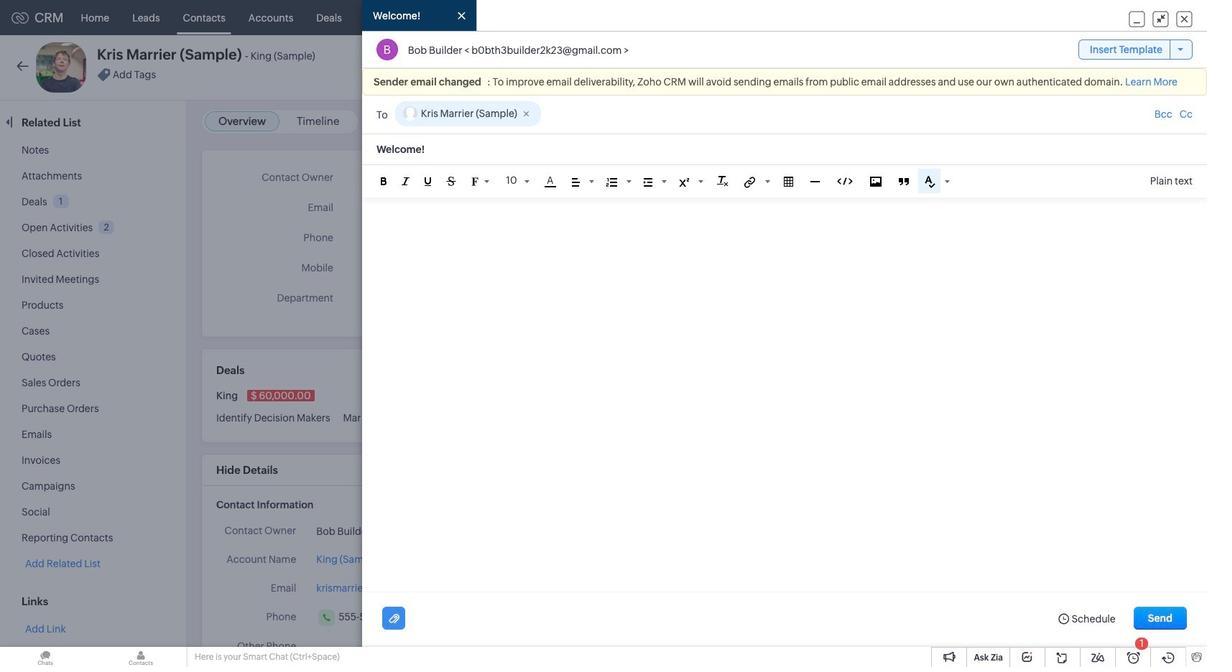 Task type: describe. For each thing, give the bounding box(es) containing it.
links image
[[744, 177, 756, 188]]

create menu image
[[963, 9, 981, 26]]

next record image
[[1175, 63, 1184, 72]]

indent image
[[644, 178, 652, 187]]

chats image
[[0, 647, 91, 668]]

logo image
[[11, 12, 29, 23]]



Task type: vqa. For each thing, say whether or not it's contained in the screenshot.
Profile IMAGE
no



Task type: locate. For each thing, give the bounding box(es) containing it.
spell check image
[[924, 176, 935, 188]]

Subject text field
[[362, 135, 1207, 165]]

alignment image
[[572, 178, 580, 187]]

create menu element
[[954, 0, 989, 35]]

list image
[[606, 178, 617, 187]]

contacts image
[[96, 647, 186, 668]]

search image
[[998, 11, 1010, 24]]

script image
[[679, 178, 689, 187]]

search element
[[989, 0, 1019, 35]]



